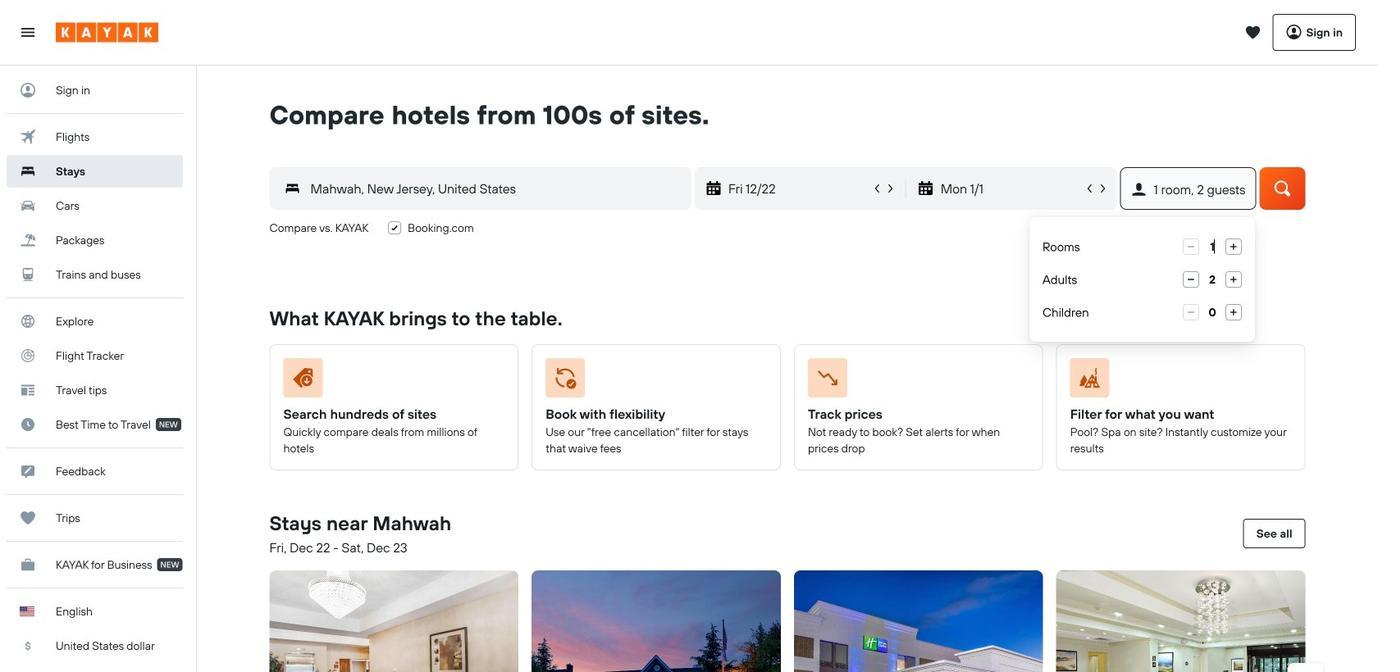 Task type: vqa. For each thing, say whether or not it's contained in the screenshot.
Item 3 Of 8 Group
yes



Task type: describe. For each thing, give the bounding box(es) containing it.
item 4 of 8 group
[[1050, 564, 1312, 673]]

item 2 of 8 group
[[525, 564, 788, 673]]

item 3 of 8 group
[[788, 564, 1050, 673]]

Children field
[[1199, 304, 1226, 321]]

item 1 of 8 group
[[263, 564, 525, 673]]

2 figure from the left
[[546, 358, 760, 404]]



Task type: locate. For each thing, give the bounding box(es) containing it.
4 figure from the left
[[1070, 358, 1285, 404]]

figure
[[283, 358, 498, 404], [546, 358, 760, 404], [808, 358, 1023, 404], [1070, 358, 1285, 404]]

united states (english) image
[[20, 607, 34, 617]]

item 5 of 8 group
[[1312, 564, 1378, 673]]

navigation menu image
[[20, 24, 36, 41]]

1 figure from the left
[[283, 358, 498, 404]]

Adults field
[[1199, 272, 1226, 288]]

Rooms field
[[1199, 239, 1226, 255]]

None search field
[[245, 131, 1330, 266]]

3 figure from the left
[[808, 358, 1023, 404]]

Enter a city, hotel, airport or landmark text field
[[301, 177, 691, 200]]



